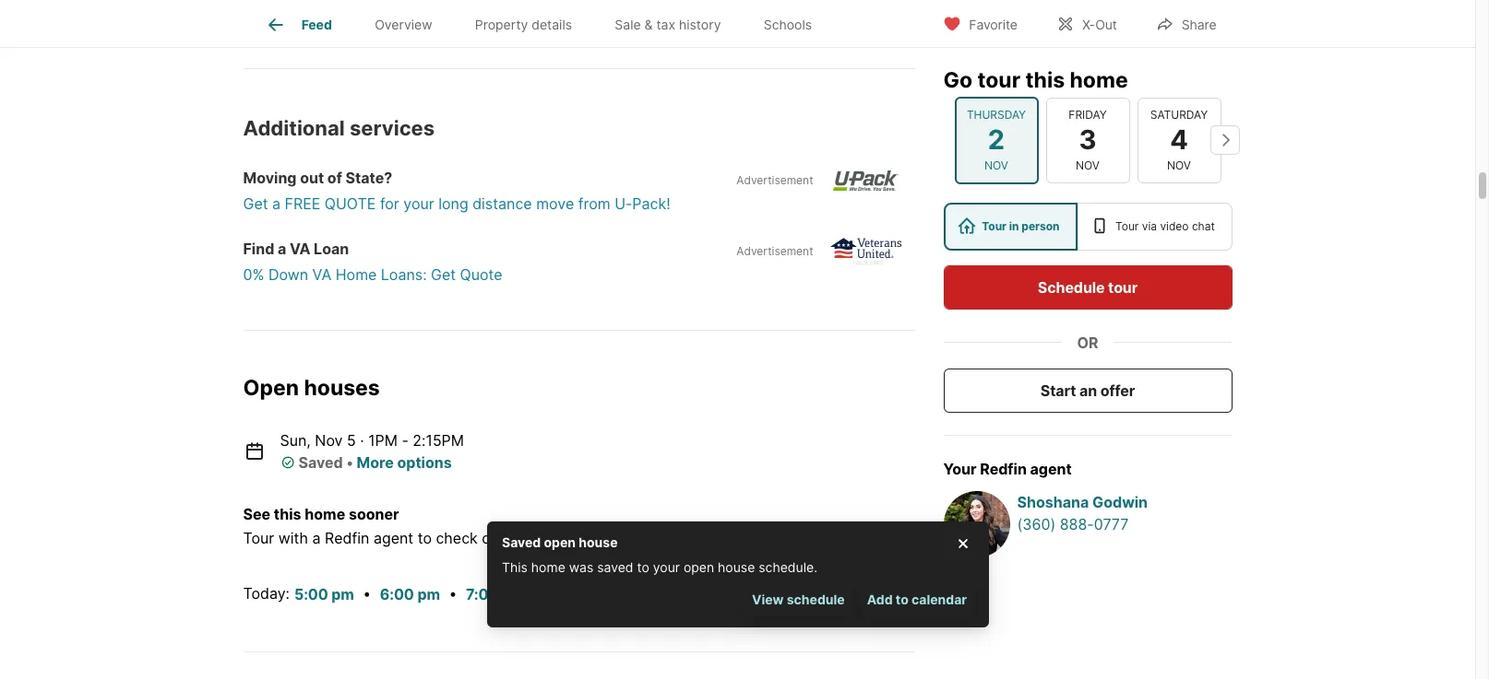 Task type: vqa. For each thing, say whether or not it's contained in the screenshot.
Overview
yes



Task type: describe. For each thing, give the bounding box(es) containing it.
tour for go
[[977, 66, 1020, 92]]

1pm
[[368, 431, 398, 450]]

home up the with
[[305, 505, 345, 524]]

allconnect
[[570, 6, 637, 22]]

1 vertical spatial va
[[312, 265, 331, 284]]

get inside the find a va loan 0% down va home loans: get quote
[[431, 265, 456, 284]]

tour for tour in person
[[982, 219, 1007, 232]]

advertisement for moving out of state? get a free quote for your long distance move from u-pack!
[[737, 173, 813, 187]]

was
[[569, 560, 593, 575]]

go tour this home
[[943, 66, 1128, 92]]

go
[[943, 66, 973, 92]]

thursday
[[967, 108, 1026, 122]]

for
[[380, 194, 399, 213]]

schedule
[[1038, 278, 1105, 296]]

from
[[578, 194, 610, 213]]

a inside the find a va loan 0% down va home loans: get quote
[[278, 240, 286, 258]]

add
[[866, 592, 892, 608]]

long
[[438, 194, 468, 213]]

saturday 4 nov
[[1150, 108, 1208, 172]]

your redfin agent
[[943, 459, 1072, 478]]

more options link
[[357, 453, 452, 472]]

today:
[[243, 584, 290, 603]]

loans:
[[381, 265, 427, 284]]

house inside see this home sooner tour with a redfin agent to check out this home before the open house and other buyers.
[[697, 529, 740, 548]]

open houses
[[243, 375, 380, 401]]

or
[[1077, 333, 1098, 352]]

1 vertical spatial to
[[637, 560, 649, 575]]

your
[[943, 459, 977, 478]]

saved for saved •
[[298, 453, 343, 472]]

property details
[[475, 17, 572, 33]]

tour in person
[[982, 219, 1060, 232]]

start an offer
[[1041, 381, 1135, 399]]

sale & tax history tab
[[593, 3, 742, 47]]

tour for schedule
[[1108, 278, 1138, 296]]

0 vertical spatial this
[[1025, 66, 1065, 92]]

saturday
[[1150, 108, 1208, 122]]

image of shoshana godwin image
[[943, 491, 1010, 557]]

share button
[[1140, 4, 1232, 42]]

schedule tour button
[[943, 265, 1232, 309]]

list box containing tour in person
[[943, 202, 1232, 250]]

shoshana godwin link
[[1017, 491, 1232, 513]]

thursday 2 nov
[[967, 108, 1026, 172]]

5
[[347, 431, 356, 450]]

(360) 888-0777 link
[[1017, 513, 1232, 535]]

schedule tour
[[1038, 278, 1138, 296]]

an
[[1080, 381, 1097, 399]]

home up was
[[538, 529, 577, 548]]

888-
[[1060, 515, 1094, 533]]

find a va loan 0% down va home loans: get quote
[[243, 240, 503, 284]]

1 horizontal spatial agent
[[1030, 459, 1072, 478]]

the
[[631, 529, 654, 548]]

services
[[350, 116, 435, 140]]

saved •
[[298, 453, 357, 472]]

alert containing saved open house
[[487, 522, 989, 628]]

property details tab
[[454, 3, 593, 47]]

other
[[774, 529, 811, 548]]

0 horizontal spatial va
[[290, 240, 310, 258]]

house up was
[[578, 535, 617, 550]]

overview tab
[[353, 3, 454, 47]]

saved
[[597, 560, 633, 575]]

moving
[[243, 169, 297, 187]]

calendar
[[911, 592, 966, 608]]

add to calendar button
[[859, 583, 974, 617]]

share
[[1182, 16, 1216, 32]]

2
[[988, 123, 1005, 156]]

redfin inside see this home sooner tour with a redfin agent to check out this home before the open house and other buyers.
[[325, 529, 369, 548]]

saved for saved open house
[[501, 535, 540, 550]]

(360)
[[1017, 515, 1056, 533]]

provided by down payment resource, wattbuy, and allconnect
[[250, 6, 637, 22]]

schedule.
[[758, 560, 817, 575]]

0 horizontal spatial •
[[346, 453, 353, 472]]

to inside button
[[895, 592, 908, 608]]

view schedule button
[[744, 583, 852, 617]]

this
[[501, 560, 527, 575]]

wattbuy,
[[486, 6, 540, 22]]

tour via video chat
[[1115, 219, 1215, 232]]

1 horizontal spatial your
[[653, 560, 679, 575]]

2 horizontal spatial •
[[449, 584, 457, 603]]

tour inside see this home sooner tour with a redfin agent to check out this home before the open house and other buyers.
[[243, 529, 274, 548]]

3
[[1079, 123, 1097, 156]]

more options
[[357, 453, 452, 472]]

history
[[679, 17, 721, 33]]

schools tab
[[742, 3, 833, 47]]

get inside moving out of state? get a free quote for your long distance move from u-pack!
[[243, 194, 268, 213]]

·
[[360, 431, 364, 450]]

friday 3 nov
[[1069, 108, 1107, 172]]

favorite
[[969, 16, 1018, 32]]

quote
[[325, 194, 376, 213]]

out inside see this home sooner tour with a redfin agent to check out this home before the open house and other buyers.
[[482, 529, 505, 548]]

x-out
[[1082, 16, 1117, 32]]

u-
[[615, 194, 632, 213]]

moving out of state? get a free quote for your long distance move from u-pack!
[[243, 169, 670, 213]]

with
[[278, 529, 308, 548]]

nov for 4
[[1167, 158, 1191, 172]]

a inside moving out of state? get a free quote for your long distance move from u-pack!
[[272, 194, 281, 213]]

view schedule
[[751, 592, 844, 608]]

1 horizontal spatial this
[[509, 529, 534, 548]]

property
[[475, 17, 528, 33]]

favorite button
[[927, 4, 1033, 42]]

add to calendar
[[866, 592, 966, 608]]

saved open house
[[501, 535, 617, 550]]

tax
[[656, 17, 675, 33]]

0 vertical spatial down
[[326, 6, 361, 22]]

sale & tax history
[[615, 17, 721, 33]]

tab list containing feed
[[243, 0, 848, 47]]

see this home sooner tour with a redfin agent to check out this home before the open house and other buyers.
[[243, 505, 867, 548]]

of
[[327, 169, 342, 187]]

nov up saved •
[[315, 431, 343, 450]]

next image
[[1210, 125, 1240, 155]]

0 horizontal spatial this
[[274, 505, 301, 524]]

via
[[1142, 219, 1157, 232]]



Task type: locate. For each thing, give the bounding box(es) containing it.
2 horizontal spatial this
[[1025, 66, 1065, 92]]

7:00 pm button
[[465, 583, 525, 607]]

out left of on the left of the page
[[300, 169, 324, 187]]

details
[[532, 17, 572, 33]]

0 vertical spatial out
[[300, 169, 324, 187]]

and right wattbuy,
[[544, 6, 566, 22]]

your inside moving out of state? get a free quote for your long distance move from u-pack!
[[403, 194, 434, 213]]

2 vertical spatial this
[[509, 529, 534, 548]]

nov inside the saturday 4 nov
[[1167, 158, 1191, 172]]

to
[[418, 529, 432, 548], [637, 560, 649, 575], [895, 592, 908, 608]]

0 horizontal spatial agent
[[374, 529, 413, 548]]

0 horizontal spatial redfin
[[325, 529, 369, 548]]

and
[[544, 6, 566, 22], [744, 529, 770, 548]]

get down moving
[[243, 194, 268, 213]]

2 advertisement from the top
[[737, 244, 813, 258]]

tour in person option
[[943, 202, 1078, 250]]

tour via video chat option
[[1078, 202, 1232, 250]]

open inside see this home sooner tour with a redfin agent to check out this home before the open house and other buyers.
[[658, 529, 693, 548]]

video
[[1160, 219, 1189, 232]]

schedule
[[786, 592, 844, 608]]

nov down 2 on the right top
[[984, 158, 1008, 172]]

0 vertical spatial a
[[272, 194, 281, 213]]

open right the
[[658, 529, 693, 548]]

1 vertical spatial tour
[[1108, 278, 1138, 296]]

resource,
[[421, 6, 482, 22]]

to inside see this home sooner tour with a redfin agent to check out this home before the open house and other buyers.
[[418, 529, 432, 548]]

distance
[[472, 194, 532, 213]]

0 vertical spatial advertisement
[[737, 173, 813, 187]]

find
[[243, 240, 274, 258]]

a inside see this home sooner tour with a redfin agent to check out this home before the open house and other buyers.
[[312, 529, 321, 548]]

0 vertical spatial to
[[418, 529, 432, 548]]

1 horizontal spatial saved
[[501, 535, 540, 550]]

0 horizontal spatial out
[[300, 169, 324, 187]]

friday
[[1069, 108, 1107, 122]]

1 horizontal spatial tour
[[982, 219, 1007, 232]]

1 horizontal spatial va
[[312, 265, 331, 284]]

and inside see this home sooner tour with a redfin agent to check out this home before the open house and other buyers.
[[744, 529, 770, 548]]

va
[[290, 240, 310, 258], [312, 265, 331, 284]]

chat
[[1192, 219, 1215, 232]]

tour down see
[[243, 529, 274, 548]]

view
[[751, 592, 783, 608]]

1 horizontal spatial out
[[482, 529, 505, 548]]

2 vertical spatial to
[[895, 592, 908, 608]]

free
[[285, 194, 320, 213]]

get left quote
[[431, 265, 456, 284]]

this up thursday
[[1025, 66, 1065, 92]]

pm
[[331, 586, 354, 604], [417, 586, 440, 604], [502, 586, 524, 604]]

home up friday
[[1070, 66, 1128, 92]]

tour
[[977, 66, 1020, 92], [1108, 278, 1138, 296]]

0 horizontal spatial pm
[[331, 586, 354, 604]]

move
[[536, 194, 574, 213]]

• left 6:00
[[363, 584, 371, 603]]

2 horizontal spatial tour
[[1115, 219, 1139, 232]]

1 vertical spatial a
[[278, 240, 286, 258]]

list box
[[943, 202, 1232, 250]]

1 horizontal spatial get
[[431, 265, 456, 284]]

0 horizontal spatial saved
[[298, 453, 343, 472]]

sale
[[615, 17, 641, 33]]

tour up thursday
[[977, 66, 1020, 92]]

to left check
[[418, 529, 432, 548]]

0 vertical spatial tour
[[977, 66, 1020, 92]]

va down loan
[[312, 265, 331, 284]]

more
[[357, 453, 394, 472]]

saved
[[298, 453, 343, 472], [501, 535, 540, 550]]

1 horizontal spatial down
[[326, 6, 361, 22]]

home
[[336, 265, 377, 284]]

1 horizontal spatial to
[[637, 560, 649, 575]]

additional
[[243, 116, 345, 140]]

a right the with
[[312, 529, 321, 548]]

home inside alert
[[531, 560, 565, 575]]

1 advertisement from the top
[[737, 173, 813, 187]]

alert
[[487, 522, 989, 628]]

to right 'saved'
[[637, 560, 649, 575]]

nov inside thursday 2 nov
[[984, 158, 1008, 172]]

0 vertical spatial va
[[290, 240, 310, 258]]

check
[[436, 529, 478, 548]]

1 vertical spatial saved
[[501, 535, 540, 550]]

0%
[[243, 265, 264, 284]]

1 horizontal spatial redfin
[[980, 459, 1027, 478]]

1 pm from the left
[[331, 586, 354, 604]]

1 vertical spatial out
[[482, 529, 505, 548]]

&
[[644, 17, 653, 33]]

redfin right "your"
[[980, 459, 1027, 478]]

tour left via
[[1115, 219, 1139, 232]]

nov down 4
[[1167, 158, 1191, 172]]

1 vertical spatial advertisement
[[737, 244, 813, 258]]

1 vertical spatial redfin
[[325, 529, 369, 548]]

feed link
[[264, 14, 332, 36]]

schools
[[764, 17, 812, 33]]

5:00
[[294, 586, 328, 604]]

tour left in
[[982, 219, 1007, 232]]

pm right 6:00
[[417, 586, 440, 604]]

0 vertical spatial get
[[243, 194, 268, 213]]

saved up 'this'
[[501, 535, 540, 550]]

4
[[1170, 123, 1188, 156]]

a right find
[[278, 240, 286, 258]]

0% down va home loans: get quote link
[[243, 264, 926, 286]]

1 vertical spatial your
[[653, 560, 679, 575]]

0 horizontal spatial tour
[[977, 66, 1020, 92]]

out inside moving out of state? get a free quote for your long distance move from u-pack!
[[300, 169, 324, 187]]

down inside the find a va loan 0% down va home loans: get quote
[[268, 265, 308, 284]]

your right for
[[403, 194, 434, 213]]

state?
[[346, 169, 392, 187]]

x-
[[1082, 16, 1095, 32]]

your
[[403, 194, 434, 213], [653, 560, 679, 575]]

offer
[[1100, 381, 1135, 399]]

feed
[[301, 17, 332, 33]]

1 horizontal spatial •
[[363, 584, 371, 603]]

1 vertical spatial down
[[268, 265, 308, 284]]

0 horizontal spatial and
[[544, 6, 566, 22]]

home
[[1070, 66, 1128, 92], [305, 505, 345, 524], [538, 529, 577, 548], [531, 560, 565, 575]]

agent
[[1030, 459, 1072, 478], [374, 529, 413, 548]]

0 horizontal spatial to
[[418, 529, 432, 548]]

start
[[1041, 381, 1076, 399]]

2 pm from the left
[[417, 586, 440, 604]]

agent down sooner
[[374, 529, 413, 548]]

agent inside see this home sooner tour with a redfin agent to check out this home before the open house and other buyers.
[[374, 529, 413, 548]]

this up 'this'
[[509, 529, 534, 548]]

nov for 3
[[1076, 158, 1100, 172]]

your down the
[[653, 560, 679, 575]]

and left other
[[744, 529, 770, 548]]

• down 5
[[346, 453, 353, 472]]

0 horizontal spatial tour
[[243, 529, 274, 548]]

6:00 pm button
[[379, 583, 441, 607]]

get
[[243, 194, 268, 213], [431, 265, 456, 284]]

nov down 3
[[1076, 158, 1100, 172]]

1 horizontal spatial and
[[744, 529, 770, 548]]

tab list
[[243, 0, 848, 47]]

-
[[402, 431, 409, 450]]

person
[[1022, 219, 1060, 232]]

additional services
[[243, 116, 435, 140]]

1 horizontal spatial tour
[[1108, 278, 1138, 296]]

down
[[326, 6, 361, 22], [268, 265, 308, 284]]

pm right 5:00
[[331, 586, 354, 604]]

sun,
[[280, 431, 311, 450]]

1 vertical spatial this
[[274, 505, 301, 524]]

va left loan
[[290, 240, 310, 258]]

pm down 'this'
[[502, 586, 524, 604]]

2 horizontal spatial pm
[[502, 586, 524, 604]]

1 horizontal spatial pm
[[417, 586, 440, 604]]

tour right schedule at top right
[[1108, 278, 1138, 296]]

house up this home was saved to your open house schedule.
[[697, 529, 740, 548]]

overview
[[375, 17, 432, 33]]

sooner
[[349, 505, 399, 524]]

0 vertical spatial your
[[403, 194, 434, 213]]

this up the with
[[274, 505, 301, 524]]

godwin
[[1092, 493, 1148, 511]]

• left 7:00
[[449, 584, 457, 603]]

6:00
[[380, 586, 414, 604]]

0 horizontal spatial get
[[243, 194, 268, 213]]

0 vertical spatial and
[[544, 6, 566, 22]]

0 vertical spatial redfin
[[980, 459, 1027, 478]]

houses
[[304, 375, 380, 401]]

2 vertical spatial a
[[312, 529, 321, 548]]

open up was
[[543, 535, 575, 550]]

1 vertical spatial and
[[744, 529, 770, 548]]

0 vertical spatial agent
[[1030, 459, 1072, 478]]

open right 'saved'
[[683, 560, 714, 575]]

see
[[243, 505, 270, 524]]

None button
[[954, 97, 1038, 184], [1046, 98, 1130, 183], [1137, 98, 1221, 183], [954, 97, 1038, 184], [1046, 98, 1130, 183], [1137, 98, 1221, 183]]

2:15pm
[[413, 431, 464, 450]]

loan
[[314, 240, 349, 258]]

options
[[397, 453, 452, 472]]

provided
[[250, 6, 304, 22]]

open
[[658, 529, 693, 548], [543, 535, 575, 550], [683, 560, 714, 575]]

0 horizontal spatial your
[[403, 194, 434, 213]]

nov
[[984, 158, 1008, 172], [1076, 158, 1100, 172], [1167, 158, 1191, 172], [315, 431, 343, 450]]

tour for tour via video chat
[[1115, 219, 1139, 232]]

0 vertical spatial saved
[[298, 453, 343, 472]]

house up the view
[[717, 560, 755, 575]]

1 vertical spatial agent
[[374, 529, 413, 548]]

home down 'saved open house'
[[531, 560, 565, 575]]

redfin down sooner
[[325, 529, 369, 548]]

to right add
[[895, 592, 908, 608]]

2 horizontal spatial to
[[895, 592, 908, 608]]

0777
[[1094, 515, 1129, 533]]

payment
[[364, 6, 418, 22]]

nov inside friday 3 nov
[[1076, 158, 1100, 172]]

down right by on the left of the page
[[326, 6, 361, 22]]

advertisement for find a va loan 0% down va home loans: get quote
[[737, 244, 813, 258]]

nov for 2
[[984, 158, 1008, 172]]

down right the 0%
[[268, 265, 308, 284]]

agent up shoshana
[[1030, 459, 1072, 478]]

out
[[1095, 16, 1117, 32]]

1 vertical spatial get
[[431, 265, 456, 284]]

tour inside button
[[1108, 278, 1138, 296]]

0 horizontal spatial down
[[268, 265, 308, 284]]

a left free
[[272, 194, 281, 213]]

x-out button
[[1041, 4, 1133, 42]]

3 pm from the left
[[502, 586, 524, 604]]

quote
[[460, 265, 503, 284]]

saved down sun,
[[298, 453, 343, 472]]

this home was saved to your open house schedule.
[[501, 560, 817, 575]]

out up 'this'
[[482, 529, 505, 548]]

shoshana godwin (360) 888-0777
[[1017, 493, 1148, 533]]



